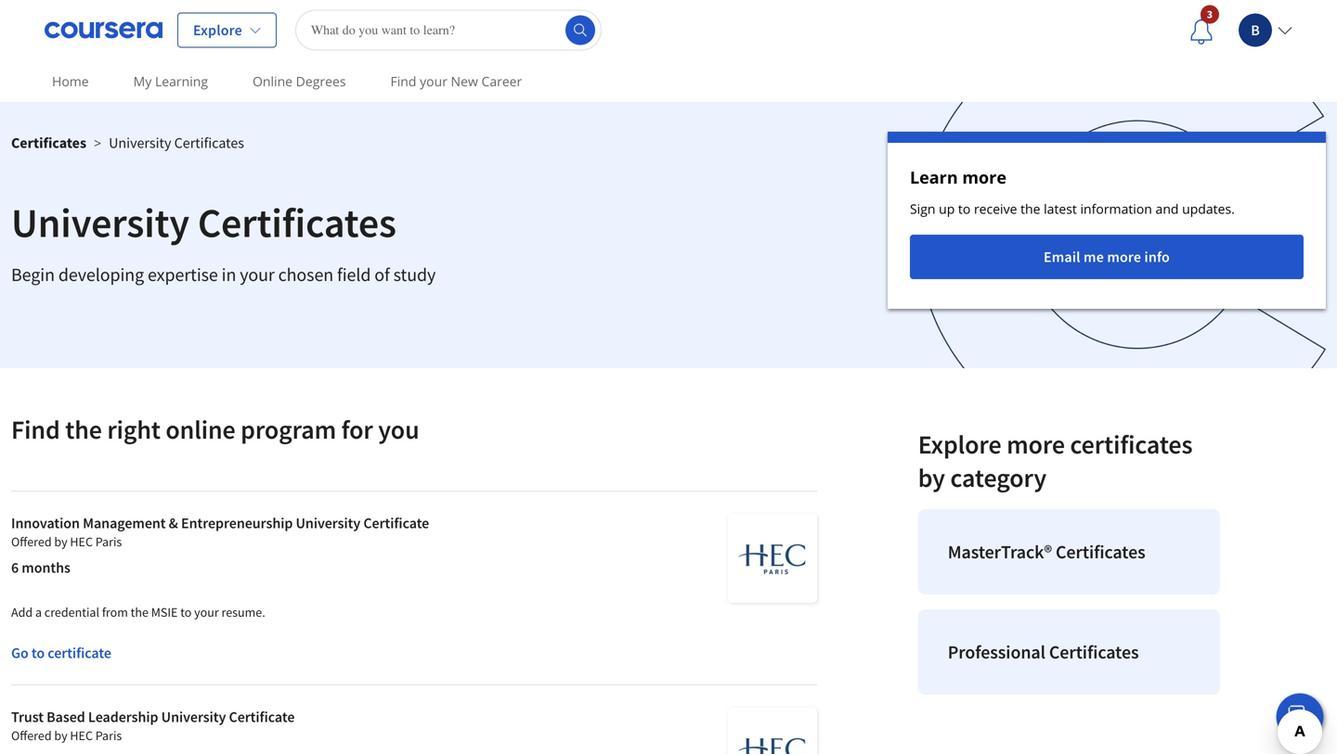 Task type: locate. For each thing, give the bounding box(es) containing it.
0 horizontal spatial explore
[[193, 21, 242, 39]]

university certificates link
[[109, 134, 244, 152]]

explore button
[[177, 13, 277, 48]]

certificates for university certificates
[[198, 197, 396, 248]]

2 hec from the top
[[70, 728, 93, 745]]

paris down the management
[[95, 534, 122, 551]]

explore inside dropdown button
[[193, 21, 242, 39]]

0 vertical spatial explore
[[193, 21, 242, 39]]

0 horizontal spatial to
[[31, 644, 45, 663]]

1 horizontal spatial your
[[240, 263, 275, 286]]

for
[[341, 414, 373, 446]]

1 vertical spatial explore
[[918, 429, 1002, 461]]

certificate
[[48, 644, 111, 663]]

you
[[378, 414, 419, 446]]

2 paris from the top
[[95, 728, 122, 745]]

trust
[[11, 709, 44, 727]]

latest
[[1044, 200, 1077, 218]]

right
[[107, 414, 161, 446]]

hec paris image
[[728, 514, 817, 604], [728, 709, 817, 755]]

2 horizontal spatial to
[[958, 200, 971, 218]]

by down based
[[54, 728, 67, 745]]

2 vertical spatial by
[[54, 728, 67, 745]]

0 horizontal spatial more
[[962, 166, 1007, 189]]

2 vertical spatial more
[[1007, 429, 1065, 461]]

university right the entrepreneurship at the bottom left of the page
[[296, 514, 361, 533]]

the left 'latest' on the right top
[[1021, 200, 1041, 218]]

learning
[[155, 72, 208, 90]]

mastertrack® certificates
[[948, 541, 1146, 564]]

0 horizontal spatial certificate
[[229, 709, 295, 727]]

category
[[950, 462, 1047, 494]]

begin
[[11, 263, 55, 286]]

and
[[1156, 200, 1179, 218]]

1 vertical spatial more
[[1107, 248, 1141, 267]]

0 vertical spatial offered
[[11, 534, 52, 551]]

explore up learning
[[193, 21, 242, 39]]

0 vertical spatial more
[[962, 166, 1007, 189]]

2 vertical spatial to
[[31, 644, 45, 663]]

1 horizontal spatial to
[[180, 605, 192, 621]]

6
[[11, 559, 19, 578]]

coursera image
[[45, 15, 163, 45]]

1 vertical spatial offered
[[11, 728, 52, 745]]

certificates inside 'link'
[[1049, 641, 1139, 664]]

leadership
[[88, 709, 158, 727]]

paris
[[95, 534, 122, 551], [95, 728, 122, 745]]

certificates for mastertrack® certificates
[[1056, 541, 1146, 564]]

offered down trust
[[11, 728, 52, 745]]

0 vertical spatial find
[[391, 72, 416, 90]]

by inside explore more certificates by category
[[918, 462, 945, 494]]

the inside learn more status
[[1021, 200, 1041, 218]]

offered down innovation
[[11, 534, 52, 551]]

university
[[109, 134, 171, 152], [11, 197, 190, 248], [296, 514, 361, 533], [161, 709, 226, 727]]

hec down based
[[70, 728, 93, 745]]

0 horizontal spatial find
[[11, 414, 60, 446]]

1 horizontal spatial certificate
[[363, 514, 429, 533]]

1 vertical spatial hec paris image
[[728, 709, 817, 755]]

3
[[1207, 7, 1213, 21]]

2 hec paris image from the top
[[728, 709, 817, 755]]

to right the go
[[31, 644, 45, 663]]

certificate
[[363, 514, 429, 533], [229, 709, 295, 727]]

certificate inside trust based leadership university certificate offered by hec paris
[[229, 709, 295, 727]]

1 horizontal spatial the
[[131, 605, 149, 621]]

field
[[337, 263, 371, 286]]

0 vertical spatial the
[[1021, 200, 1041, 218]]

go to certificate
[[11, 644, 111, 663]]

list
[[911, 502, 1228, 703]]

offered inside innovation management & entrepreneurship university certificate offered by hec paris 6 months
[[11, 534, 52, 551]]

your left the 'new'
[[420, 72, 448, 90]]

sign up to receive the latest information and updates.
[[910, 200, 1235, 218]]

0 vertical spatial to
[[958, 200, 971, 218]]

the right 'from'
[[131, 605, 149, 621]]

to right up
[[958, 200, 971, 218]]

2 vertical spatial the
[[131, 605, 149, 621]]

receive
[[974, 200, 1017, 218]]

0 horizontal spatial your
[[194, 605, 219, 621]]

paris inside innovation management & entrepreneurship university certificate offered by hec paris 6 months
[[95, 534, 122, 551]]

1 vertical spatial the
[[65, 414, 102, 446]]

in
[[222, 263, 236, 286]]

to
[[958, 200, 971, 218], [180, 605, 192, 621], [31, 644, 45, 663]]

list containing mastertrack® certificates
[[911, 502, 1228, 703]]

more up receive
[[962, 166, 1007, 189]]

university right leadership
[[161, 709, 226, 727]]

certificates
[[11, 134, 86, 152], [174, 134, 244, 152], [198, 197, 396, 248], [1056, 541, 1146, 564], [1049, 641, 1139, 664]]

innovation
[[11, 514, 80, 533]]

find the right online program for you
[[11, 414, 419, 446]]

of
[[374, 263, 390, 286]]

1 hec from the top
[[70, 534, 93, 551]]

0 vertical spatial your
[[420, 72, 448, 90]]

to right msie
[[180, 605, 192, 621]]

find
[[391, 72, 416, 90], [11, 414, 60, 446]]

your right the in
[[240, 263, 275, 286]]

online degrees
[[253, 72, 346, 90]]

more inside explore more certificates by category
[[1007, 429, 1065, 461]]

0 vertical spatial paris
[[95, 534, 122, 551]]

program
[[241, 414, 336, 446]]

explore up category
[[918, 429, 1002, 461]]

add
[[11, 605, 33, 621]]

find for find the right online program for you
[[11, 414, 60, 446]]

2 horizontal spatial the
[[1021, 200, 1041, 218]]

1 offered from the top
[[11, 534, 52, 551]]

0 vertical spatial hec paris image
[[728, 514, 817, 604]]

online degrees link
[[245, 60, 353, 102]]

hec inside innovation management & entrepreneurship university certificate offered by hec paris 6 months
[[70, 534, 93, 551]]

1 vertical spatial certificate
[[229, 709, 295, 727]]

None search field
[[295, 10, 602, 51]]

learn more
[[910, 166, 1007, 189]]

more right me
[[1107, 248, 1141, 267]]

professional
[[948, 641, 1046, 664]]

0 vertical spatial certificate
[[363, 514, 429, 533]]

your
[[420, 72, 448, 90], [240, 263, 275, 286], [194, 605, 219, 621]]

offered
[[11, 534, 52, 551], [11, 728, 52, 745]]

2 offered from the top
[[11, 728, 52, 745]]

explore inside explore more certificates by category
[[918, 429, 1002, 461]]

b button
[[1228, 2, 1293, 58]]

by left category
[[918, 462, 945, 494]]

add a credential from the msie to your resume.
[[11, 605, 265, 621]]

more for explore more certificates by category
[[1007, 429, 1065, 461]]

find your new career link
[[383, 60, 530, 102]]

email me more info
[[1044, 248, 1170, 267]]

1 vertical spatial paris
[[95, 728, 122, 745]]

1 paris from the top
[[95, 534, 122, 551]]

3 button
[[1176, 4, 1228, 56]]

1 vertical spatial hec
[[70, 728, 93, 745]]

1 horizontal spatial more
[[1007, 429, 1065, 461]]

more
[[962, 166, 1007, 189], [1107, 248, 1141, 267], [1007, 429, 1065, 461]]

explore
[[193, 21, 242, 39], [918, 429, 1002, 461]]

0 vertical spatial by
[[918, 462, 945, 494]]

certificate inside innovation management & entrepreneurship university certificate offered by hec paris 6 months
[[363, 514, 429, 533]]

hec down innovation
[[70, 534, 93, 551]]

1 horizontal spatial explore
[[918, 429, 1002, 461]]

1 vertical spatial by
[[54, 534, 67, 551]]

explore more certificates by category
[[918, 429, 1193, 494]]

by
[[918, 462, 945, 494], [54, 534, 67, 551], [54, 728, 67, 745]]

1 horizontal spatial find
[[391, 72, 416, 90]]

me
[[1084, 248, 1104, 267]]

learn
[[910, 166, 958, 189]]

paris down leadership
[[95, 728, 122, 745]]

hec
[[70, 534, 93, 551], [70, 728, 93, 745]]

1 vertical spatial find
[[11, 414, 60, 446]]

1 hec paris image from the top
[[728, 514, 817, 604]]

the left right at the bottom left of the page
[[65, 414, 102, 446]]

more up category
[[1007, 429, 1065, 461]]

months
[[22, 559, 70, 578]]

my learning
[[133, 72, 208, 90]]

2 horizontal spatial more
[[1107, 248, 1141, 267]]

new
[[451, 72, 478, 90]]

2 vertical spatial your
[[194, 605, 219, 621]]

your left "resume."
[[194, 605, 219, 621]]

my learning link
[[126, 60, 215, 102]]

entrepreneurship
[[181, 514, 293, 533]]

the
[[1021, 200, 1041, 218], [65, 414, 102, 446], [131, 605, 149, 621]]

by down innovation
[[54, 534, 67, 551]]

0 vertical spatial hec
[[70, 534, 93, 551]]

university right >
[[109, 134, 171, 152]]



Task type: describe. For each thing, give the bounding box(es) containing it.
mastertrack® certificates link
[[918, 510, 1220, 595]]

begin developing expertise in your chosen field of study
[[11, 263, 436, 286]]

>
[[94, 134, 101, 152]]

university inside innovation management & entrepreneurship university certificate offered by hec paris 6 months
[[296, 514, 361, 533]]

offered inside trust based leadership university certificate offered by hec paris
[[11, 728, 52, 745]]

from
[[102, 605, 128, 621]]

learn more status
[[888, 132, 1326, 309]]

certificates > university certificates
[[11, 134, 244, 152]]

hec paris image for innovation management & entrepreneurship university certificate
[[728, 514, 817, 604]]

email me more info button
[[910, 235, 1304, 280]]

explore for explore
[[193, 21, 242, 39]]

1 vertical spatial your
[[240, 263, 275, 286]]

by inside innovation management & entrepreneurship university certificate offered by hec paris 6 months
[[54, 534, 67, 551]]

university certificates
[[11, 197, 396, 248]]

up
[[939, 200, 955, 218]]

find for find your new career
[[391, 72, 416, 90]]

the for receive
[[1021, 200, 1041, 218]]

more inside button
[[1107, 248, 1141, 267]]

based
[[47, 709, 85, 727]]

home link
[[45, 60, 96, 102]]

sign
[[910, 200, 936, 218]]

study
[[393, 263, 436, 286]]

updates.
[[1182, 200, 1235, 218]]

by inside trust based leadership university certificate offered by hec paris
[[54, 728, 67, 745]]

university inside trust based leadership university certificate offered by hec paris
[[161, 709, 226, 727]]

to inside learn more status
[[958, 200, 971, 218]]

trust based leadership university certificate offered by hec paris
[[11, 709, 295, 745]]

more for learn more
[[962, 166, 1007, 189]]

paris inside trust based leadership university certificate offered by hec paris
[[95, 728, 122, 745]]

a
[[35, 605, 42, 621]]

chosen
[[278, 263, 333, 286]]

my
[[133, 72, 152, 90]]

explore for explore more certificates by category
[[918, 429, 1002, 461]]

&
[[169, 514, 178, 533]]

developing
[[58, 263, 144, 286]]

certificates link
[[11, 134, 86, 152]]

0 horizontal spatial the
[[65, 414, 102, 446]]

university up developing
[[11, 197, 190, 248]]

expertise
[[148, 263, 218, 286]]

info
[[1145, 248, 1170, 267]]

the for from
[[131, 605, 149, 621]]

career
[[481, 72, 522, 90]]

What do you want to learn? text field
[[295, 10, 602, 51]]

resume.
[[221, 605, 265, 621]]

hec paris image for trust based leadership university certificate
[[728, 709, 817, 755]]

mastertrack®
[[948, 541, 1052, 564]]

1 vertical spatial to
[[180, 605, 192, 621]]

go
[[11, 644, 29, 663]]

professional certificates link
[[918, 610, 1220, 696]]

hec inside trust based leadership university certificate offered by hec paris
[[70, 728, 93, 745]]

online
[[166, 414, 236, 446]]

b
[[1251, 21, 1260, 39]]

degrees
[[296, 72, 346, 90]]

find your new career
[[391, 72, 522, 90]]

chat with us image
[[1285, 703, 1315, 733]]

information
[[1080, 200, 1152, 218]]

msie
[[151, 605, 178, 621]]

innovation management & entrepreneurship university certificate offered by hec paris 6 months
[[11, 514, 429, 578]]

2 horizontal spatial your
[[420, 72, 448, 90]]

home
[[52, 72, 89, 90]]

certificates for professional certificates
[[1049, 641, 1139, 664]]

professional certificates
[[948, 641, 1139, 664]]

online
[[253, 72, 293, 90]]

certificates
[[1070, 429, 1193, 461]]

email
[[1044, 248, 1081, 267]]

management
[[83, 514, 166, 533]]

credential
[[44, 605, 99, 621]]



Task type: vqa. For each thing, say whether or not it's contained in the screenshot.
explore
yes



